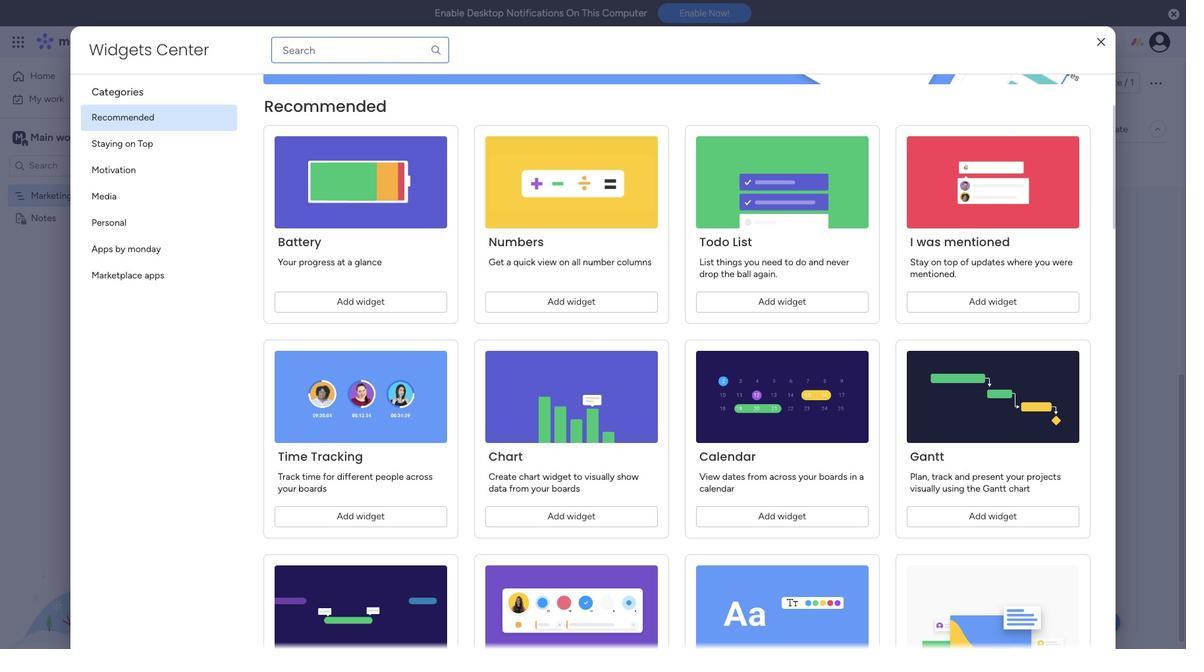 Task type: vqa. For each thing, say whether or not it's contained in the screenshot.
k
no



Task type: locate. For each thing, give the bounding box(es) containing it.
1 horizontal spatial you
[[1036, 257, 1051, 268]]

visually inside gantt plan, track and present your projects visually using the gantt chart
[[911, 484, 941, 495]]

chart down projects
[[1010, 484, 1031, 495]]

gantt
[[911, 449, 945, 465], [983, 484, 1007, 495]]

enable inside enable now! button
[[680, 8, 707, 19]]

plan down search in workspace field
[[74, 190, 92, 201]]

to inside chart create chart widget to visually show data from your boards
[[574, 472, 583, 483]]

0 horizontal spatial main
[[30, 131, 53, 143]]

0 horizontal spatial boards
[[299, 484, 327, 495]]

a inside battery your progress at a glance
[[348, 257, 353, 268]]

projects
[[1027, 472, 1062, 483]]

1 vertical spatial gantt
[[983, 484, 1007, 495]]

enable left desktop
[[435, 7, 465, 19]]

0 horizontal spatial a
[[348, 257, 353, 268]]

widget inside chart create chart widget to visually show data from your boards
[[543, 472, 572, 483]]

never
[[827, 257, 850, 268]]

you up ball
[[745, 257, 760, 268]]

2 horizontal spatial boards
[[820, 472, 848, 483]]

columns
[[617, 257, 652, 268]]

1 horizontal spatial across
[[770, 472, 797, 483]]

2 horizontal spatial and
[[955, 472, 971, 483]]

marketing plan up notes
[[31, 190, 92, 201]]

0 vertical spatial and
[[439, 100, 454, 111]]

your left project
[[540, 100, 559, 111]]

0 horizontal spatial recommended
[[92, 112, 154, 123]]

the inside todo list list things you need to do and never drop the ball again.
[[721, 269, 735, 280]]

2 horizontal spatial of
[[961, 257, 970, 268]]

1 horizontal spatial visually
[[911, 484, 941, 495]]

in
[[850, 472, 858, 483]]

your
[[278, 257, 297, 268]]

1 across from the left
[[406, 472, 433, 483]]

add view image
[[336, 124, 341, 134]]

track inside button
[[478, 100, 499, 111]]

work for monday
[[106, 34, 130, 49]]

widget down all
[[567, 297, 596, 308]]

help image
[[1104, 36, 1117, 49]]

enable
[[435, 7, 465, 19], [680, 8, 707, 19]]

add down at
[[337, 297, 354, 308]]

add down updates on the right top
[[970, 297, 987, 308]]

where inside i was mentioned stay on top of updates where you were mentioned.
[[1008, 257, 1033, 268]]

1 horizontal spatial enable
[[680, 8, 707, 19]]

0 horizontal spatial of
[[275, 100, 284, 111]]

invite
[[1100, 77, 1123, 88]]

people
[[376, 472, 404, 483]]

motivation
[[92, 165, 136, 176]]

your inside chart create chart widget to visually show data from your boards
[[532, 484, 550, 495]]

dapulse integrations image
[[940, 124, 950, 134]]

dapulse x slim image
[[1098, 37, 1106, 47]]

any
[[237, 100, 251, 111]]

marketing plan up type
[[200, 68, 356, 98]]

widget right create
[[543, 472, 572, 483]]

you inside i was mentioned stay on top of updates where you were mentioned.
[[1036, 257, 1051, 268]]

across inside calendar view dates from across your boards in a calendar
[[770, 472, 797, 483]]

add for numbers
[[548, 297, 565, 308]]

where inside button
[[512, 100, 538, 111]]

view
[[700, 472, 721, 483]]

1 horizontal spatial from
[[748, 472, 768, 483]]

drop
[[700, 269, 719, 280]]

add widget down chart create chart widget to visually show data from your boards on the bottom
[[548, 511, 596, 523]]

2 horizontal spatial on
[[932, 257, 942, 268]]

create
[[489, 472, 517, 483]]

need
[[762, 257, 783, 268]]

add widget button down glance
[[275, 292, 447, 313]]

widget for gantt
[[989, 511, 1018, 523]]

integrate
[[956, 124, 993, 135]]

marketing
[[200, 68, 304, 98], [31, 190, 72, 201]]

main right workspace icon
[[30, 131, 53, 143]]

0 horizontal spatial from
[[510, 484, 529, 495]]

add widget for numbers
[[548, 297, 596, 308]]

add widget for calendar
[[759, 511, 807, 523]]

add down the present
[[970, 511, 987, 523]]

autopilot image
[[1071, 120, 1082, 137]]

1 vertical spatial work
[[44, 93, 64, 104]]

where right updates on the right top
[[1008, 257, 1033, 268]]

updates
[[972, 257, 1006, 268]]

select product image
[[12, 36, 25, 49]]

widget down add view icon on the left top of the page
[[321, 158, 350, 169]]

list box
[[0, 182, 168, 407]]

add widget button down all
[[486, 292, 658, 313]]

enable for enable desktop notifications on this computer
[[435, 7, 465, 19]]

0 vertical spatial list
[[733, 234, 753, 250]]

1 vertical spatial from
[[510, 484, 529, 495]]

your right data
[[532, 484, 550, 495]]

add down timeline "button"
[[302, 158, 319, 169]]

0 vertical spatial from
[[748, 472, 768, 483]]

1 horizontal spatial the
[[967, 484, 981, 495]]

widget down different at left
[[356, 511, 385, 523]]

1 you from the left
[[745, 257, 760, 268]]

private board image
[[14, 212, 26, 224]]

your right the present
[[1007, 472, 1025, 483]]

1 vertical spatial plan
[[74, 190, 92, 201]]

again.
[[754, 269, 778, 280]]

computer
[[603, 7, 648, 19]]

add widget for todo list
[[759, 297, 807, 308]]

a
[[348, 257, 353, 268], [507, 257, 512, 268], [860, 472, 865, 483]]

number
[[583, 257, 615, 268]]

your inside gantt plan, track and present your projects visually using the gantt chart
[[1007, 472, 1025, 483]]

add down chart create chart widget to visually show data from your boards on the bottom
[[548, 511, 565, 523]]

widget down updates on the right top
[[989, 297, 1018, 308]]

widget for calendar
[[778, 511, 807, 523]]

numbers
[[489, 234, 544, 250]]

progress
[[299, 257, 335, 268]]

main inside workspace selection element
[[30, 131, 53, 143]]

workspace image
[[13, 130, 26, 145]]

plan up assign on the left top of the page
[[310, 68, 356, 98]]

1 horizontal spatial track
[[932, 472, 953, 483]]

and inside gantt plan, track and present your projects visually using the gantt chart
[[955, 472, 971, 483]]

across right people
[[406, 472, 433, 483]]

enable desktop notifications on this computer
[[435, 7, 648, 19]]

time
[[278, 449, 308, 465]]

widget for chart
[[567, 511, 596, 523]]

work inside my work button
[[44, 93, 64, 104]]

marketplace apps option
[[81, 263, 237, 289]]

add widget down different at left
[[337, 511, 385, 523]]

add widget button down the present
[[908, 507, 1080, 528]]

0 horizontal spatial on
[[125, 138, 136, 150]]

recommended down categories
[[92, 112, 154, 123]]

0 horizontal spatial track
[[478, 100, 499, 111]]

1 vertical spatial to
[[574, 472, 583, 483]]

add widget button
[[275, 292, 447, 313], [486, 292, 658, 313], [697, 292, 869, 313], [908, 292, 1080, 313], [275, 507, 447, 528], [486, 507, 658, 528], [697, 507, 869, 528], [908, 507, 1080, 528]]

main
[[220, 123, 240, 134], [30, 131, 53, 143]]

1 horizontal spatial main
[[220, 123, 240, 134]]

add widget down calendar view dates from across your boards in a calendar at bottom
[[759, 511, 807, 523]]

1 horizontal spatial where
[[1008, 257, 1033, 268]]

workspace selection element
[[13, 130, 110, 147]]

0 horizontal spatial where
[[512, 100, 538, 111]]

your down track
[[278, 484, 296, 495]]

add widget down the present
[[970, 511, 1018, 523]]

0 vertical spatial chart
[[519, 472, 541, 483]]

0 horizontal spatial marketing plan
[[31, 190, 92, 201]]

from down create
[[510, 484, 529, 495]]

0 horizontal spatial gantt
[[911, 449, 945, 465]]

v2 funnel image
[[264, 220, 273, 230]]

using
[[943, 484, 965, 495]]

1 horizontal spatial on
[[560, 257, 570, 268]]

where left project
[[512, 100, 538, 111]]

see plans
[[230, 36, 270, 47]]

widget down do
[[778, 297, 807, 308]]

Marketing plan field
[[197, 68, 359, 98]]

and right do
[[809, 257, 825, 268]]

chart create chart widget to visually show data from your boards
[[489, 449, 639, 495]]

widget down the present
[[989, 511, 1018, 523]]

1 horizontal spatial monday
[[128, 244, 161, 255]]

staying
[[92, 138, 123, 150]]

the inside gantt plan, track and present your projects visually using the gantt chart
[[967, 484, 981, 495]]

monday right by
[[128, 244, 161, 255]]

0 horizontal spatial visually
[[585, 472, 615, 483]]

add widget button down 'again.'
[[697, 292, 869, 313]]

main left table
[[220, 123, 240, 134]]

add widget button for mentioned
[[908, 292, 1080, 313]]

2 vertical spatial and
[[955, 472, 971, 483]]

recommended inside option
[[92, 112, 154, 123]]

chart right create
[[519, 472, 541, 483]]

0 vertical spatial where
[[512, 100, 538, 111]]

1 vertical spatial monday
[[128, 244, 161, 255]]

main content
[[175, 0, 1187, 650]]

you left were
[[1036, 257, 1051, 268]]

personal option
[[81, 210, 237, 237]]

add to favorites image
[[388, 76, 401, 89]]

add widget down updates on the right top
[[970, 297, 1018, 308]]

enable left now!
[[680, 8, 707, 19]]

1 horizontal spatial work
[[106, 34, 130, 49]]

chart inside gantt plan, track and present your projects visually using the gantt chart
[[1010, 484, 1031, 495]]

add down view on the top of page
[[548, 297, 565, 308]]

Search field
[[378, 155, 418, 173]]

add widget down add view icon on the left top of the page
[[302, 158, 350, 169]]

1 vertical spatial visually
[[911, 484, 941, 495]]

plan
[[310, 68, 356, 98], [74, 190, 92, 201]]

Search for a column type search field
[[272, 37, 449, 63]]

apps by monday option
[[81, 237, 237, 263]]

activity
[[1013, 77, 1045, 88]]

the down things
[[721, 269, 735, 280]]

0 vertical spatial marketing plan
[[200, 68, 356, 98]]

to left show at the bottom
[[574, 472, 583, 483]]

add widget button down calendar view dates from across your boards in a calendar at bottom
[[697, 507, 869, 528]]

on up mentioned.
[[932, 257, 942, 268]]

home
[[30, 71, 55, 82]]

on
[[125, 138, 136, 150], [560, 257, 570, 268], [932, 257, 942, 268]]

of
[[275, 100, 284, 111], [501, 100, 510, 111], [961, 257, 970, 268]]

collapse board header image
[[1153, 124, 1164, 134]]

calendar view dates from across your boards in a calendar
[[700, 449, 865, 495]]

add widget button down updates on the right top
[[908, 292, 1080, 313]]

work right my
[[44, 93, 64, 104]]

widget for numbers
[[567, 297, 596, 308]]

apps
[[92, 244, 113, 255]]

on
[[567, 7, 580, 19]]

top
[[944, 257, 959, 268]]

add for todo list
[[759, 297, 776, 308]]

m
[[15, 131, 23, 143]]

add down 'again.'
[[759, 297, 776, 308]]

1 image
[[994, 27, 1006, 42]]

motivation option
[[81, 158, 237, 184]]

monday work management
[[59, 34, 205, 49]]

staying on top
[[92, 138, 153, 150]]

a right at
[[348, 257, 353, 268]]

your left in
[[799, 472, 817, 483]]

add widget button down chart create chart widget to visually show data from your boards on the bottom
[[486, 507, 658, 528]]

0 vertical spatial the
[[721, 269, 735, 280]]

1 vertical spatial track
[[932, 472, 953, 483]]

i
[[911, 234, 914, 250]]

list
[[733, 234, 753, 250], [700, 257, 715, 268]]

a right in
[[860, 472, 865, 483]]

more dots image
[[650, 220, 659, 230]]

recommended option
[[81, 105, 237, 131]]

widget down chart create chart widget to visually show data from your boards on the bottom
[[567, 511, 596, 523]]

add
[[302, 158, 319, 169], [337, 297, 354, 308], [548, 297, 565, 308], [759, 297, 776, 308], [970, 297, 987, 308], [337, 511, 354, 523], [548, 511, 565, 523], [759, 511, 776, 523], [970, 511, 987, 523]]

0 horizontal spatial across
[[406, 472, 433, 483]]

add down different at left
[[337, 511, 354, 523]]

gantt up the plan,
[[911, 449, 945, 465]]

and left keep on the top left of the page
[[439, 100, 454, 111]]

on left all
[[560, 257, 570, 268]]

add widget down 'again.'
[[759, 297, 807, 308]]

marketplace
[[92, 270, 142, 281]]

0 vertical spatial to
[[785, 257, 794, 268]]

0 horizontal spatial and
[[439, 100, 454, 111]]

work for my
[[44, 93, 64, 104]]

main table
[[220, 123, 264, 134]]

of inside i was mentioned stay on top of updates where you were mentioned.
[[961, 257, 970, 268]]

1 horizontal spatial plan
[[310, 68, 356, 98]]

set
[[384, 100, 397, 111]]

visually inside chart create chart widget to visually show data from your boards
[[585, 472, 615, 483]]

add widget for time tracking
[[337, 511, 385, 523]]

add down calendar view dates from across your boards in a calendar at bottom
[[759, 511, 776, 523]]

table
[[242, 123, 264, 134]]

chart
[[519, 472, 541, 483], [1010, 484, 1031, 495]]

0 horizontal spatial you
[[745, 257, 760, 268]]

track right keep on the top left of the page
[[478, 100, 499, 111]]

0 vertical spatial plan
[[310, 68, 356, 98]]

was
[[917, 234, 942, 250]]

0 horizontal spatial chart
[[519, 472, 541, 483]]

dates
[[723, 472, 746, 483]]

0 vertical spatial gantt
[[911, 449, 945, 465]]

different
[[337, 472, 373, 483]]

gantt down the present
[[983, 484, 1007, 495]]

add widget button for track
[[908, 507, 1080, 528]]

0 horizontal spatial monday
[[59, 34, 104, 49]]

2 across from the left
[[770, 472, 797, 483]]

1 vertical spatial chart
[[1010, 484, 1031, 495]]

0 horizontal spatial the
[[721, 269, 735, 280]]

1 horizontal spatial of
[[501, 100, 510, 111]]

1 vertical spatial marketing
[[31, 190, 72, 201]]

0 vertical spatial work
[[106, 34, 130, 49]]

1 vertical spatial marketing plan
[[31, 190, 92, 201]]

recommended
[[264, 96, 387, 117], [92, 112, 154, 123]]

on left top
[[125, 138, 136, 150]]

boards inside time tracking track time for different people across your boards
[[299, 484, 327, 495]]

list up drop
[[700, 257, 715, 268]]

the down the present
[[967, 484, 981, 495]]

add widget button for track
[[275, 507, 447, 528]]

0 horizontal spatial work
[[44, 93, 64, 104]]

add widget button down different at left
[[275, 507, 447, 528]]

todo list list things you need to do and never drop the ball again.
[[700, 234, 850, 280]]

gantt plan, track and present your projects visually using the gantt chart
[[911, 449, 1062, 495]]

1 vertical spatial the
[[967, 484, 981, 495]]

recommended up add view icon on the left top of the page
[[264, 96, 387, 117]]

across right dates
[[770, 472, 797, 483]]

0 horizontal spatial enable
[[435, 7, 465, 19]]

None search field
[[272, 37, 449, 63]]

show
[[617, 472, 639, 483]]

to left do
[[785, 257, 794, 268]]

project
[[561, 100, 591, 111]]

of right top
[[961, 257, 970, 268]]

/
[[1125, 77, 1129, 88]]

arrow down image
[[532, 156, 548, 172]]

main workspace
[[30, 131, 108, 143]]

marketing up notes
[[31, 190, 72, 201]]

main for main table
[[220, 123, 240, 134]]

visually left show at the bottom
[[585, 472, 615, 483]]

widget for todo list
[[778, 297, 807, 308]]

2 you from the left
[[1036, 257, 1051, 268]]

add widget down glance
[[337, 297, 385, 308]]

0 vertical spatial visually
[[585, 472, 615, 483]]

filter button
[[486, 154, 548, 175]]

of right keep on the top left of the page
[[501, 100, 510, 111]]

1 horizontal spatial to
[[785, 257, 794, 268]]

marketing up any
[[200, 68, 304, 98]]

add widget button for list
[[697, 292, 869, 313]]

1 vertical spatial list
[[700, 257, 715, 268]]

i was mentioned stay on top of updates where you were mentioned.
[[911, 234, 1074, 280]]

option
[[0, 184, 168, 187]]

track up using
[[932, 472, 953, 483]]

to
[[785, 257, 794, 268], [574, 472, 583, 483]]

from right dates
[[748, 472, 768, 483]]

add widget down all
[[548, 297, 596, 308]]

and up using
[[955, 472, 971, 483]]

1 horizontal spatial boards
[[552, 484, 580, 495]]

add widget for gantt
[[970, 511, 1018, 523]]

manage
[[202, 100, 234, 111]]

work
[[106, 34, 130, 49], [44, 93, 64, 104]]

main inside button
[[220, 123, 240, 134]]

0 vertical spatial track
[[478, 100, 499, 111]]

work up categories
[[106, 34, 130, 49]]

0 vertical spatial monday
[[59, 34, 104, 49]]

1 horizontal spatial a
[[507, 257, 512, 268]]

1 horizontal spatial chart
[[1010, 484, 1031, 495]]

list up things
[[733, 234, 753, 250]]

dapulse close image
[[1169, 8, 1180, 21]]

widget for i was mentioned
[[989, 297, 1018, 308]]

0 horizontal spatial marketing
[[31, 190, 72, 201]]

monday up the home button
[[59, 34, 104, 49]]

numbers get a quick view on all number columns
[[489, 234, 652, 268]]

track
[[278, 472, 300, 483]]

0 vertical spatial marketing
[[200, 68, 304, 98]]

a right get
[[507, 257, 512, 268]]

1 vertical spatial where
[[1008, 257, 1033, 268]]

2 horizontal spatial a
[[860, 472, 865, 483]]

widget down calendar view dates from across your boards in a calendar at bottom
[[778, 511, 807, 523]]

your inside calendar view dates from across your boards in a calendar
[[799, 472, 817, 483]]

across
[[406, 472, 433, 483], [770, 472, 797, 483]]

1 horizontal spatial and
[[809, 257, 825, 268]]

1 vertical spatial and
[[809, 257, 825, 268]]

help
[[1086, 617, 1110, 630]]

monday
[[59, 34, 104, 49], [128, 244, 161, 255]]

all
[[572, 257, 581, 268]]

of right type
[[275, 100, 284, 111]]

0 horizontal spatial to
[[574, 472, 583, 483]]

visually down the plan,
[[911, 484, 941, 495]]

monday inside apps by monday option
[[128, 244, 161, 255]]

on inside numbers get a quick view on all number columns
[[560, 257, 570, 268]]

0 horizontal spatial list
[[700, 257, 715, 268]]

widget down glance
[[356, 297, 385, 308]]



Task type: describe. For each thing, give the bounding box(es) containing it.
person
[[446, 159, 474, 170]]

1 horizontal spatial list
[[733, 234, 753, 250]]

add for time tracking
[[337, 511, 354, 523]]

v2 search image
[[368, 157, 378, 172]]

get
[[489, 257, 505, 268]]

timeline
[[284, 123, 318, 134]]

from inside calendar view dates from across your boards in a calendar
[[748, 472, 768, 483]]

now!
[[709, 8, 730, 19]]

notifications
[[507, 7, 564, 19]]

your inside button
[[540, 100, 559, 111]]

desktop
[[467, 7, 504, 19]]

from inside chart create chart widget to visually show data from your boards
[[510, 484, 529, 495]]

invite / 1
[[1100, 77, 1135, 88]]

quick
[[514, 257, 536, 268]]

add widget for battery
[[337, 297, 385, 308]]

main for main workspace
[[30, 131, 53, 143]]

boards inside calendar view dates from across your boards in a calendar
[[820, 472, 848, 483]]

notes
[[31, 213, 56, 224]]

your inside time tracking track time for different people across your boards
[[278, 484, 296, 495]]

1
[[1131, 77, 1135, 88]]

invite / 1 button
[[1076, 72, 1141, 94]]

0 horizontal spatial plan
[[74, 190, 92, 201]]

plan,
[[911, 472, 930, 483]]

my
[[29, 93, 42, 104]]

a inside calendar view dates from across your boards in a calendar
[[860, 472, 865, 483]]

mentioned.
[[911, 269, 957, 280]]

personal
[[92, 217, 127, 229]]

todo
[[700, 234, 730, 250]]

across inside time tracking track time for different people across your boards
[[406, 472, 433, 483]]

1 horizontal spatial marketing plan
[[200, 68, 356, 98]]

categories heading
[[81, 74, 237, 105]]

on inside i was mentioned stay on top of updates where you were mentioned.
[[932, 257, 942, 268]]

categories
[[92, 86, 144, 98]]

add for i was mentioned
[[970, 297, 987, 308]]

and inside button
[[439, 100, 454, 111]]

my work button
[[8, 89, 142, 110]]

activity button
[[1008, 72, 1070, 94]]

see plans button
[[213, 32, 276, 52]]

kendall parks image
[[1150, 32, 1171, 53]]

add for calendar
[[759, 511, 776, 523]]

mentioned
[[945, 234, 1011, 250]]

1 horizontal spatial recommended
[[264, 96, 387, 117]]

enable now!
[[680, 8, 730, 19]]

a inside numbers get a quick view on all number columns
[[507, 257, 512, 268]]

add widget for chart
[[548, 511, 596, 523]]

person button
[[425, 154, 482, 175]]

enable for enable now!
[[680, 8, 707, 19]]

at
[[337, 257, 346, 268]]

lottie animation image
[[0, 517, 168, 650]]

add for gantt
[[970, 511, 987, 523]]

you inside todo list list things you need to do and never drop the ball again.
[[745, 257, 760, 268]]

keep
[[456, 100, 476, 111]]

on inside staying on top option
[[125, 138, 136, 150]]

show board description image
[[365, 76, 381, 90]]

apps by monday
[[92, 244, 161, 255]]

by
[[115, 244, 125, 255]]

widgets center
[[89, 39, 209, 61]]

search image
[[430, 44, 442, 56]]

view
[[538, 257, 557, 268]]

help button
[[1075, 612, 1121, 634]]

manage any type of project. assign owners, set timelines and keep track of where your project stands. button
[[200, 98, 642, 113]]

1 horizontal spatial marketing
[[200, 68, 304, 98]]

top
[[138, 138, 153, 150]]

apps
[[145, 270, 165, 281]]

track inside gantt plan, track and present your projects visually using the gantt chart
[[932, 472, 953, 483]]

time tracking track time for different people across your boards
[[278, 449, 433, 495]]

add widget for i was mentioned
[[970, 297, 1018, 308]]

add widget button for chart
[[486, 507, 658, 528]]

marketing plan inside list box
[[31, 190, 92, 201]]

categories list box
[[81, 74, 248, 289]]

stands.
[[593, 100, 622, 111]]

for
[[323, 472, 335, 483]]

calendar
[[700, 484, 735, 495]]

lottie animation element
[[0, 517, 168, 650]]

add widget button
[[277, 154, 356, 175]]

management
[[133, 34, 205, 49]]

type
[[254, 100, 273, 111]]

boards inside chart create chart widget to visually show data from your boards
[[552, 484, 580, 495]]

were
[[1053, 257, 1074, 268]]

to inside todo list list things you need to do and never drop the ball again.
[[785, 257, 794, 268]]

things
[[717, 257, 743, 268]]

plans
[[248, 36, 270, 47]]

center
[[156, 39, 209, 61]]

chart inside chart create chart widget to visually show data from your boards
[[519, 472, 541, 483]]

add inside popup button
[[302, 158, 319, 169]]

chart
[[489, 449, 523, 465]]

widget for battery
[[356, 297, 385, 308]]

time
[[302, 472, 321, 483]]

enable now! button
[[658, 3, 752, 23]]

ball
[[737, 269, 752, 280]]

tracking
[[311, 449, 363, 465]]

do
[[796, 257, 807, 268]]

1 horizontal spatial gantt
[[983, 484, 1007, 495]]

battery your progress at a glance
[[278, 234, 382, 268]]

add widget inside popup button
[[302, 158, 350, 169]]

timelines
[[399, 100, 436, 111]]

this
[[582, 7, 600, 19]]

add for battery
[[337, 297, 354, 308]]

main table button
[[200, 119, 274, 140]]

list box containing marketing plan
[[0, 182, 168, 407]]

owners,
[[350, 100, 382, 111]]

add for chart
[[548, 511, 565, 523]]

data
[[489, 484, 507, 495]]

add widget button for a
[[486, 292, 658, 313]]

add widget button for progress
[[275, 292, 447, 313]]

widget for time tracking
[[356, 511, 385, 523]]

calendar
[[700, 449, 756, 465]]

and inside todo list list things you need to do and never drop the ball again.
[[809, 257, 825, 268]]

widgets
[[89, 39, 152, 61]]

staying on top option
[[81, 131, 237, 158]]

widget inside popup button
[[321, 158, 350, 169]]

add widget button for dates
[[697, 507, 869, 528]]

timeline button
[[274, 119, 328, 140]]

media option
[[81, 184, 237, 210]]

see
[[230, 36, 246, 47]]

Search in workspace field
[[28, 158, 110, 173]]

manage any type of project. assign owners, set timelines and keep track of where your project stands.
[[202, 100, 622, 111]]



